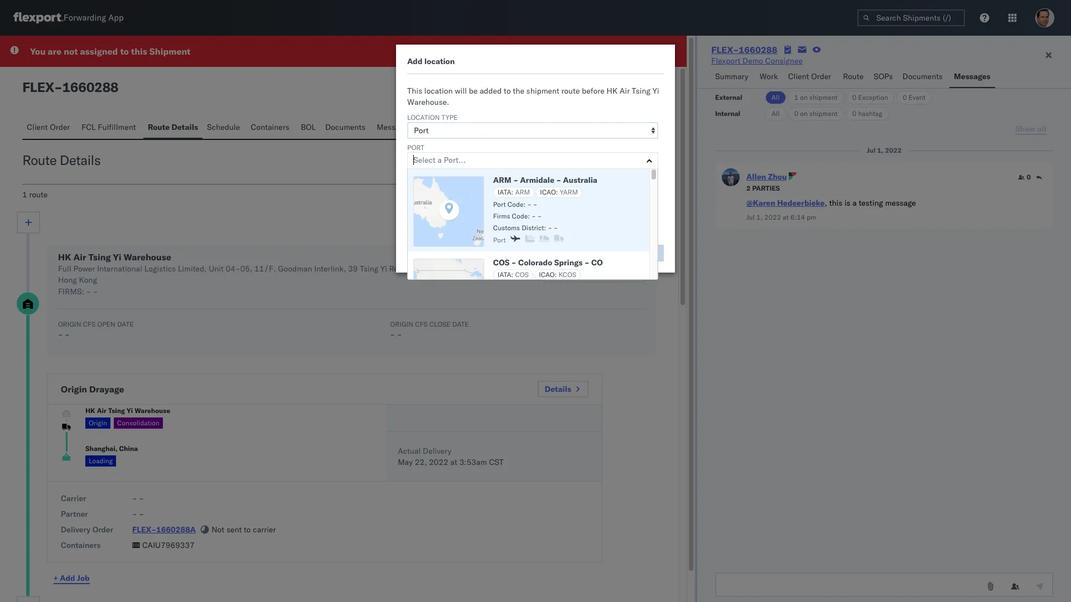 Task type: locate. For each thing, give the bounding box(es) containing it.
: for arm
[[512, 188, 514, 196]]

1
[[795, 93, 799, 102], [22, 190, 27, 200]]

client order up 1 on shipment
[[789, 71, 832, 81]]

air inside the this location will be added to the shipment route before hk air tsing yi warehouse.
[[620, 86, 630, 96]]

0 vertical spatial air
[[620, 86, 630, 96]]

1 vertical spatial warehouse
[[135, 407, 170, 415]]

icao
[[540, 188, 556, 196], [539, 270, 555, 279]]

a left port...
[[438, 155, 442, 165]]

2 all from the top
[[772, 109, 780, 118]]

tsing right file
[[632, 86, 651, 96]]

to left the
[[504, 86, 511, 96]]

0 vertical spatial icao
[[540, 188, 556, 196]]

2 select from the top
[[414, 186, 436, 196]]

1 vertical spatial at
[[451, 458, 458, 468]]

warehouse up consolidation
[[135, 407, 170, 415]]

2 iata from the top
[[498, 270, 512, 279]]

you
[[30, 46, 46, 57]]

1 horizontal spatial new
[[444, 264, 459, 274]]

shipment for internal
[[810, 109, 838, 118]]

: left yarm
[[556, 188, 558, 196]]

0 vertical spatial documents button
[[899, 66, 950, 88]]

this inside @karen hedeerbieke , this is a testing message jul 1, 2022 at 6:14 pm
[[830, 198, 843, 208]]

1 vertical spatial client
[[27, 122, 48, 132]]

shipment up 0 on shipment
[[810, 93, 838, 102]]

all button for 0
[[766, 107, 786, 121]]

1 horizontal spatial 1
[[795, 93, 799, 102]]

1 vertical spatial select
[[414, 186, 436, 196]]

1 vertical spatial 1,
[[757, 213, 763, 222]]

2 parties
[[747, 184, 780, 193]]

exception
[[859, 93, 889, 102]]

0 vertical spatial hk
[[607, 86, 618, 96]]

shipment
[[527, 86, 560, 96], [810, 93, 838, 102], [810, 109, 838, 118]]

2 vertical spatial hk
[[85, 407, 95, 415]]

air up power
[[73, 252, 86, 263]]

1 vertical spatial 1
[[22, 190, 27, 200]]

cfs left open
[[83, 320, 96, 329]]

select down terminal
[[414, 186, 436, 196]]

0 horizontal spatial route
[[22, 152, 57, 169]]

2022 right 22, on the bottom left of the page
[[429, 458, 449, 468]]

1 horizontal spatial details
[[172, 122, 198, 132]]

1 horizontal spatial air
[[97, 407, 107, 415]]

hk for hk air tsing yi warehouse
[[85, 407, 95, 415]]

origin left 'close'
[[390, 320, 414, 329]]

air inside hk air tsing yi warehouse full power international logistics limited, unit 04-05, 11/f, goodman interlink, 39 tsing yi road, tsing yi, new territories, 999077, hong kong firms: - -
[[73, 252, 86, 263]]

1 iata from the top
[[498, 188, 512, 196]]

1 location from the top
[[425, 56, 455, 66]]

1 vertical spatial cos
[[515, 270, 529, 279]]

hk for hk air tsing yi warehouse full power international logistics limited, unit 04-05, 11/f, goodman interlink, 39 tsing yi road, tsing yi, new territories, 999077, hong kong firms: - -
[[58, 252, 71, 263]]

1 horizontal spatial at
[[783, 213, 789, 222]]

route up 1 route
[[22, 152, 57, 169]]

a for port...
[[438, 155, 442, 165]]

1 vertical spatial hk
[[58, 252, 71, 263]]

close
[[430, 320, 451, 329]]

co
[[592, 258, 603, 268]]

this right ,
[[830, 198, 843, 208]]

origin left drayage
[[61, 384, 87, 395]]

documents right bol "button"
[[325, 122, 366, 132]]

0 horizontal spatial add
[[60, 574, 75, 584]]

- - up flex-1660288a
[[132, 510, 144, 520]]

containers down delivery order
[[61, 541, 101, 551]]

on
[[801, 93, 808, 102], [801, 109, 808, 118]]

0 horizontal spatial documents button
[[321, 117, 372, 139]]

1 vertical spatial details
[[60, 152, 101, 169]]

jul down '@karen' at the top right of page
[[747, 213, 755, 222]]

terminal
[[407, 175, 441, 183]]

0 for 0
[[1027, 173, 1032, 181]]

hk down origin drayage
[[85, 407, 95, 415]]

04-
[[226, 264, 240, 274]]

type left firms
[[474, 206, 490, 214]]

2 all button from the top
[[766, 107, 786, 121]]

iata for iata : arm
[[498, 188, 512, 196]]

add right + in the bottom left of the page
[[60, 574, 75, 584]]

iata
[[498, 188, 512, 196], [498, 270, 512, 279]]

: up port code: - - firms code: - - customs district: - -
[[512, 188, 514, 196]]

messages button
[[950, 66, 996, 88], [372, 117, 418, 139]]

warehouse inside hk air tsing yi warehouse full power international logistics limited, unit 04-05, 11/f, goodman interlink, 39 tsing yi road, tsing yi, new territories, 999077, hong kong firms: - -
[[124, 252, 171, 263]]

flex- up flexport
[[712, 44, 739, 55]]

0 inside button
[[1027, 173, 1032, 181]]

1 select from the top
[[414, 155, 436, 165]]

1 for 1 on shipment
[[795, 93, 799, 102]]

1 horizontal spatial to
[[244, 525, 251, 535]]

icao down cos - colorado springs - co
[[539, 270, 555, 279]]

None field
[[414, 153, 416, 167]]

territories,
[[462, 264, 500, 274]]

client for left client order button
[[27, 122, 48, 132]]

0 horizontal spatial hk
[[58, 252, 71, 263]]

client order button left fcl
[[22, 117, 77, 139]]

list box
[[405, 165, 658, 334]]

on down 1 on shipment
[[801, 109, 808, 118]]

1 cfs from the left
[[83, 320, 96, 329]]

the
[[513, 86, 525, 96]]

to right sent
[[244, 525, 251, 535]]

hk air tsing yi warehouse full power international logistics limited, unit 04-05, 11/f, goodman interlink, 39 tsing yi road, tsing yi, new territories, 999077, hong kong firms: - -
[[58, 252, 533, 297]]

1 horizontal spatial documents button
[[899, 66, 950, 88]]

: left kcos
[[555, 270, 557, 279]]

all button for 1
[[766, 91, 786, 104]]

2 vertical spatial air
[[97, 407, 107, 415]]

2
[[747, 184, 751, 193]]

1 vertical spatial type
[[474, 206, 490, 214]]

1 vertical spatial jul
[[747, 213, 755, 222]]

1 all button from the top
[[766, 91, 786, 104]]

2022 inside actual delivery may 22, 2022 at 3:53am cst
[[429, 458, 449, 468]]

shipment right the
[[527, 86, 560, 96]]

: right territories, on the top of page
[[512, 270, 514, 279]]

1 vertical spatial location
[[425, 86, 453, 96]]

add location
[[407, 56, 455, 66]]

job inside button
[[77, 574, 90, 584]]

1 vertical spatial to
[[504, 86, 511, 96]]

add
[[407, 56, 423, 66], [60, 574, 75, 584]]

@karen
[[747, 198, 776, 208]]

0 vertical spatial to
[[120, 46, 129, 57]]

limited,
[[178, 264, 207, 274]]

0 horizontal spatial new
[[407, 206, 423, 214]]

route inside the this location will be added to the shipment route before hk air tsing yi warehouse.
[[562, 86, 580, 96]]

0 horizontal spatial 1660288
[[62, 79, 118, 95]]

tsing
[[632, 86, 651, 96], [88, 252, 111, 263], [360, 264, 379, 274], [412, 264, 431, 274], [108, 407, 125, 415]]

1 date from the left
[[117, 320, 134, 329]]

1 vertical spatial port
[[493, 200, 506, 208]]

at
[[783, 213, 789, 222], [451, 458, 458, 468]]

on for 1
[[801, 93, 808, 102]]

1660288
[[739, 44, 778, 55], [62, 79, 118, 95]]

1660288 down assigned at the top of the page
[[62, 79, 118, 95]]

2 horizontal spatial air
[[620, 86, 630, 96]]

port up firms
[[493, 200, 506, 208]]

0 vertical spatial client order
[[789, 71, 832, 81]]

1 for 1 route
[[22, 190, 27, 200]]

details button
[[538, 381, 589, 398]]

client order button up 1 on shipment
[[784, 66, 839, 88]]

open
[[97, 320, 115, 329]]

may
[[398, 458, 413, 468]]

0 horizontal spatial client order
[[27, 122, 70, 132]]

location inside the this location will be added to the shipment route before hk air tsing yi warehouse.
[[425, 86, 453, 96]]

yi right "exception"
[[653, 86, 660, 96]]

0 horizontal spatial client
[[27, 122, 48, 132]]

at inside @karen hedeerbieke , this is a testing message jul 1, 2022 at 6:14 pm
[[783, 213, 789, 222]]

to right assigned at the top of the page
[[120, 46, 129, 57]]

1 vertical spatial client order
[[27, 122, 70, 132]]

0 vertical spatial flex-
[[712, 44, 739, 55]]

fcl
[[82, 122, 96, 132]]

1 horizontal spatial client
[[789, 71, 810, 81]]

warehouse up logistics
[[124, 252, 171, 263]]

client down flex
[[27, 122, 48, 132]]

date inside "origin cfs open date - -"
[[117, 320, 134, 329]]

arm
[[493, 175, 512, 185], [515, 188, 530, 196]]

flexport
[[712, 56, 741, 66]]

1 horizontal spatial hk
[[85, 407, 95, 415]]

iata up firms
[[498, 188, 512, 196]]

flex-1660288
[[712, 44, 778, 55]]

jul down the hashtag
[[867, 146, 876, 155]]

air down drayage
[[97, 407, 107, 415]]

origin inside the origin cfs close date - -
[[390, 320, 414, 329]]

shipment down 1 on shipment
[[810, 109, 838, 118]]

1 horizontal spatial date
[[453, 320, 469, 329]]

origin for origin drayage
[[61, 384, 87, 395]]

tsing down drayage
[[108, 407, 125, 415]]

0 vertical spatial 1
[[795, 93, 799, 102]]

warehouse.
[[407, 97, 450, 107]]

0 vertical spatial documents
[[903, 71, 943, 81]]

1, down '@karen' at the top right of page
[[757, 213, 763, 222]]

route details down fcl
[[22, 152, 101, 169]]

type
[[442, 113, 458, 122], [474, 206, 490, 214]]

document
[[529, 81, 567, 92]]

containers left bol
[[251, 122, 290, 132]]

1 horizontal spatial 1,
[[878, 146, 884, 155]]

documents up event on the right top of the page
[[903, 71, 943, 81]]

1 vertical spatial - -
[[132, 510, 144, 520]]

delivery up 22, on the bottom left of the page
[[423, 447, 452, 457]]

code:
[[508, 200, 526, 208], [512, 212, 530, 220]]

at inside actual delivery may 22, 2022 at 3:53am cst
[[451, 458, 458, 468]]

2 vertical spatial route
[[22, 152, 57, 169]]

0 vertical spatial iata
[[498, 188, 512, 196]]

2022 up message
[[886, 146, 902, 155]]

: for cos
[[512, 270, 514, 279]]

firms
[[493, 212, 510, 220]]

0 vertical spatial all button
[[766, 91, 786, 104]]

arm up iata : arm
[[493, 175, 512, 185]]

0 horizontal spatial 2022
[[429, 458, 449, 468]]

containers
[[251, 122, 290, 132], [61, 541, 101, 551]]

on up 0 on shipment
[[801, 93, 808, 102]]

cfs inside "origin cfs open date - -"
[[83, 320, 96, 329]]

1 on from the top
[[801, 93, 808, 102]]

air right file
[[620, 86, 630, 96]]

0 horizontal spatial arm
[[493, 175, 512, 185]]

flex-1660288a
[[132, 525, 196, 535]]

11/f,
[[255, 264, 276, 274]]

1 horizontal spatial containers
[[251, 122, 290, 132]]

2 - - from the top
[[132, 510, 144, 520]]

origin down firms:
[[58, 320, 81, 329]]

origin
[[58, 320, 81, 329], [390, 320, 414, 329], [61, 384, 87, 395], [89, 419, 107, 427]]

1 vertical spatial route
[[148, 122, 170, 132]]

0 horizontal spatial details
[[60, 152, 101, 169]]

client down consignee
[[789, 71, 810, 81]]

location
[[407, 113, 440, 122]]

new left trucking
[[407, 206, 423, 214]]

yi up international
[[113, 252, 121, 263]]

cancel button
[[557, 245, 597, 262]]

select up terminal
[[414, 155, 436, 165]]

1 vertical spatial documents button
[[321, 117, 372, 139]]

2022 down '@karen' at the top right of page
[[765, 213, 782, 222]]

icao for icao : yarm
[[540, 188, 556, 196]]

0 horizontal spatial messages button
[[372, 117, 418, 139]]

shipment for external
[[810, 93, 838, 102]]

route right fulfillment
[[148, 122, 170, 132]]

client order
[[789, 71, 832, 81], [27, 122, 70, 132]]

on for 0
[[801, 109, 808, 118]]

icao down arm - armidale - australia
[[540, 188, 556, 196]]

a up trucking
[[438, 186, 442, 196]]

2 cfs from the left
[[415, 320, 428, 329]]

code: up district:
[[512, 212, 530, 220]]

info
[[613, 270, 628, 280]]

2 on from the top
[[801, 109, 808, 118]]

0 vertical spatial a
[[438, 155, 442, 165]]

0 vertical spatial - -
[[132, 494, 144, 504]]

0 vertical spatial route
[[843, 71, 864, 81]]

1 vertical spatial flex-
[[132, 525, 156, 535]]

actual delivery may 22, 2022 at 3:53am cst
[[398, 447, 504, 468]]

documents
[[903, 71, 943, 81], [325, 122, 366, 132]]

documents button right bol
[[321, 117, 372, 139]]

2 horizontal spatial route
[[843, 71, 864, 81]]

job down terminal...
[[460, 206, 472, 214]]

0 vertical spatial delivery
[[423, 447, 452, 457]]

caiu7969337
[[142, 541, 195, 551]]

air for hk air tsing yi warehouse
[[97, 407, 107, 415]]

origin inside "origin cfs open date - -"
[[58, 320, 81, 329]]

this left shipment
[[131, 46, 147, 57]]

0 for 0 event
[[903, 93, 907, 102]]

route details left schedule
[[148, 122, 198, 132]]

list box containing arm - armidale - australia
[[405, 165, 658, 334]]

1, down the hashtag
[[878, 146, 884, 155]]

1 on shipment
[[795, 93, 838, 102]]

port inside port code: - - firms code: - - customs district: - -
[[493, 200, 506, 208]]

0 vertical spatial jul
[[867, 146, 876, 155]]

1 horizontal spatial delivery
[[423, 447, 452, 457]]

1, inside @karen hedeerbieke , this is a testing message jul 1, 2022 at 6:14 pm
[[757, 213, 763, 222]]

2 location from the top
[[425, 86, 453, 96]]

delivery
[[423, 447, 452, 457], [61, 525, 91, 535]]

2 horizontal spatial to
[[504, 86, 511, 96]]

customs
[[493, 224, 520, 232]]

icao : kcos
[[539, 270, 577, 279]]

to
[[120, 46, 129, 57], [504, 86, 511, 96], [244, 525, 251, 535]]

1 vertical spatial code:
[[512, 212, 530, 220]]

route up 0 exception
[[843, 71, 864, 81]]

1 vertical spatial order
[[50, 122, 70, 132]]

view warehouse info button
[[544, 266, 645, 283]]

0 horizontal spatial 1
[[22, 190, 27, 200]]

1 - - from the top
[[132, 494, 144, 504]]

order for left client order button
[[50, 122, 70, 132]]

0 vertical spatial route details
[[148, 122, 198, 132]]

origin cfs close date - -
[[390, 320, 469, 340]]

0 horizontal spatial 1,
[[757, 213, 763, 222]]

client order left fcl
[[27, 122, 70, 132]]

client for client order button to the right
[[789, 71, 810, 81]]

logistics
[[144, 264, 176, 274]]

port down customs on the top left
[[493, 236, 506, 244]]

origin cfs open date - -
[[58, 320, 134, 340]]

1660288 up flexport demo consignee at the top right
[[739, 44, 778, 55]]

0 vertical spatial job
[[460, 206, 472, 214]]

full
[[58, 264, 71, 274]]

2022
[[886, 146, 902, 155], [765, 213, 782, 222], [429, 458, 449, 468]]

all for 0
[[772, 109, 780, 118]]

location
[[425, 56, 455, 66], [425, 86, 453, 96]]

cos down colorado
[[515, 270, 529, 279]]

upload document
[[500, 81, 567, 92]]

kcos
[[559, 270, 577, 279]]

add up this
[[407, 56, 423, 66]]

cos up iata : cos
[[493, 258, 510, 268]]

district:
[[522, 224, 546, 232]]

file exception button
[[580, 78, 656, 95], [580, 78, 656, 95]]

hashtag
[[859, 109, 883, 118]]

1 vertical spatial route details
[[22, 152, 101, 169]]

at left '6:14'
[[783, 213, 789, 222]]

1 horizontal spatial 1660288
[[739, 44, 778, 55]]

route details
[[148, 122, 198, 132], [22, 152, 101, 169]]

assignees
[[422, 122, 459, 132]]

date for origin cfs close date - -
[[453, 320, 469, 329]]

0 vertical spatial select
[[414, 155, 436, 165]]

date right open
[[117, 320, 134, 329]]

job for add
[[77, 574, 90, 584]]

exception
[[613, 81, 649, 92]]

1 horizontal spatial route details
[[148, 122, 198, 132]]

date inside the origin cfs close date - -
[[453, 320, 469, 329]]

code: down iata : arm
[[508, 200, 526, 208]]

hk up full
[[58, 252, 71, 263]]

shipment inside the this location will be added to the shipment route before hk air tsing yi warehouse.
[[527, 86, 560, 96]]

1 vertical spatial on
[[801, 109, 808, 118]]

select for select a terminal...
[[414, 186, 436, 196]]

internal
[[716, 109, 741, 118]]

arm down armidale
[[515, 188, 530, 196]]

job right + in the bottom left of the page
[[77, 574, 90, 584]]

type up assignees
[[442, 113, 458, 122]]

documents for documents button to the left
[[325, 122, 366, 132]]

origin up shanghai,
[[89, 419, 107, 427]]

0 horizontal spatial this
[[131, 46, 147, 57]]

a right is
[[853, 198, 857, 208]]

hk inside hk air tsing yi warehouse full power international logistics limited, unit 04-05, 11/f, goodman interlink, 39 tsing yi road, tsing yi, new territories, 999077, hong kong firms: - -
[[58, 252, 71, 263]]

0 vertical spatial on
[[801, 93, 808, 102]]

0 horizontal spatial to
[[120, 46, 129, 57]]

1 vertical spatial a
[[438, 186, 442, 196]]

date right 'close'
[[453, 320, 469, 329]]

flex- for 1660288
[[712, 44, 739, 55]]

2 vertical spatial 2022
[[429, 458, 449, 468]]

iata down cos - colorado springs - co
[[498, 270, 512, 279]]

0 horizontal spatial cfs
[[83, 320, 96, 329]]

at left 3:53am
[[451, 458, 458, 468]]

None text field
[[716, 573, 1054, 598]]

file exception
[[597, 81, 649, 92]]

2 horizontal spatial order
[[812, 71, 832, 81]]

icao for icao : kcos
[[539, 270, 555, 279]]

cfs inside the origin cfs close date - -
[[415, 320, 428, 329]]

- - up flex-1660288a button
[[132, 494, 144, 504]]

yarm
[[560, 188, 578, 196]]

1 horizontal spatial cfs
[[415, 320, 428, 329]]

documents button up event on the right top of the page
[[899, 66, 950, 88]]

hk right before
[[607, 86, 618, 96]]

springs
[[555, 258, 583, 268]]

hk inside the this location will be added to the shipment route before hk air tsing yi warehouse.
[[607, 86, 618, 96]]

app
[[108, 13, 124, 23]]

2 vertical spatial a
[[853, 198, 857, 208]]

port up select a port...
[[407, 143, 425, 152]]

to inside the this location will be added to the shipment route before hk air tsing yi warehouse.
[[504, 86, 511, 96]]

delivery down partner
[[61, 525, 91, 535]]

0 vertical spatial client
[[789, 71, 810, 81]]

- -
[[132, 494, 144, 504], [132, 510, 144, 520]]

tsing left yi,
[[412, 264, 431, 274]]

new right yi,
[[444, 264, 459, 274]]

39
[[348, 264, 358, 274]]

1 vertical spatial messages
[[377, 122, 412, 132]]

1 horizontal spatial cos
[[515, 270, 529, 279]]

1 horizontal spatial jul
[[867, 146, 876, 155]]

2 date from the left
[[453, 320, 469, 329]]

goodman
[[278, 264, 312, 274]]

flex- up caiu7969337
[[132, 525, 156, 535]]

1 all from the top
[[772, 93, 780, 102]]

cfs left 'close'
[[415, 320, 428, 329]]



Task type: vqa. For each thing, say whether or not it's contained in the screenshot.
Resize Handle column header associated with Message
no



Task type: describe. For each thing, give the bounding box(es) containing it.
,
[[825, 198, 828, 208]]

forwarding
[[64, 13, 106, 23]]

kong
[[79, 275, 97, 285]]

0 for 0 exception
[[853, 93, 857, 102]]

0 vertical spatial 1660288
[[739, 44, 778, 55]]

schedule button
[[203, 117, 246, 139]]

flex-1660288a button
[[132, 525, 196, 535]]

testing
[[859, 198, 884, 208]]

1 vertical spatial messages button
[[372, 117, 418, 139]]

0 vertical spatial messages button
[[950, 66, 996, 88]]

work button
[[756, 66, 784, 88]]

new inside hk air tsing yi warehouse full power international logistics limited, unit 04-05, 11/f, goodman interlink, 39 tsing yi road, tsing yi, new territories, 999077, hong kong firms: - -
[[444, 264, 459, 274]]

@karen hedeerbieke , this is a testing message jul 1, 2022 at 6:14 pm
[[747, 198, 917, 222]]

actual
[[398, 447, 421, 457]]

added
[[480, 86, 502, 96]]

arm - armidale - australia
[[493, 175, 598, 185]]

will
[[455, 86, 467, 96]]

sops button
[[870, 66, 899, 88]]

1 route
[[22, 190, 48, 200]]

demo
[[743, 56, 764, 66]]

details inside button
[[172, 122, 198, 132]]

delivery order
[[61, 525, 113, 535]]

jul 1, 2022
[[867, 146, 902, 155]]

route button
[[839, 66, 870, 88]]

: for kcos
[[555, 270, 557, 279]]

select a terminal...
[[414, 186, 481, 196]]

all for 1
[[772, 93, 780, 102]]

iata : arm
[[498, 188, 530, 196]]

1 horizontal spatial add
[[407, 56, 423, 66]]

add inside button
[[60, 574, 75, 584]]

origin drayage
[[61, 384, 124, 395]]

flexport demo consignee link
[[712, 55, 803, 66]]

iata for iata : cos
[[498, 270, 512, 279]]

route details button
[[143, 117, 203, 139]]

be
[[469, 86, 478, 96]]

select for select a port...
[[414, 155, 436, 165]]

are
[[48, 46, 62, 57]]

yi up consolidation
[[127, 407, 133, 415]]

flex- for 1660288a
[[132, 525, 156, 535]]

0 horizontal spatial route details
[[22, 152, 101, 169]]

road,
[[389, 264, 410, 274]]

forwarding app
[[64, 13, 124, 23]]

cst
[[489, 458, 504, 468]]

hong
[[58, 275, 77, 285]]

0 for 0 hashtag
[[853, 109, 857, 118]]

assigned
[[80, 46, 118, 57]]

is
[[845, 198, 851, 208]]

0 for 0 on shipment
[[795, 109, 799, 118]]

location for this
[[425, 86, 453, 96]]

hedeerbieke
[[778, 198, 825, 208]]

fulfillment
[[98, 122, 136, 132]]

1 vertical spatial route
[[29, 190, 48, 200]]

this location will be added to the shipment route before hk air tsing yi warehouse.
[[407, 86, 660, 107]]

0 vertical spatial port
[[407, 143, 425, 152]]

0 vertical spatial 2022
[[886, 146, 902, 155]]

sops
[[874, 71, 893, 81]]

interlink,
[[314, 264, 346, 274]]

pm
[[807, 213, 817, 222]]

date for origin cfs open date - -
[[117, 320, 134, 329]]

bol
[[301, 122, 316, 132]]

route inside button
[[843, 71, 864, 81]]

location for add
[[425, 56, 455, 66]]

- - for partner
[[132, 510, 144, 520]]

cos - colorado springs - co
[[493, 258, 603, 268]]

0 vertical spatial messages
[[955, 71, 991, 81]]

partner
[[61, 510, 88, 520]]

0 horizontal spatial type
[[442, 113, 458, 122]]

order for client order button to the right
[[812, 71, 832, 81]]

tsing inside the this location will be added to the shipment route before hk air tsing yi warehouse.
[[632, 86, 651, 96]]

australia
[[563, 175, 598, 185]]

upload
[[500, 81, 527, 92]]

not
[[64, 46, 78, 57]]

allen zhou button
[[747, 172, 787, 182]]

origin for origin cfs close date - -
[[390, 320, 414, 329]]

sent
[[227, 525, 242, 535]]

05,
[[240, 264, 253, 274]]

1 vertical spatial arm
[[515, 188, 530, 196]]

yi left road,
[[381, 264, 387, 274]]

+
[[54, 574, 58, 584]]

flexport. image
[[13, 12, 64, 23]]

icao : yarm
[[540, 188, 578, 196]]

0 horizontal spatial messages
[[377, 122, 412, 132]]

not sent to carrier
[[212, 525, 276, 535]]

origin for origin
[[89, 419, 107, 427]]

tsing right 39
[[360, 264, 379, 274]]

0 vertical spatial this
[[131, 46, 147, 57]]

new trucking job type
[[407, 206, 490, 214]]

2 vertical spatial to
[[244, 525, 251, 535]]

external
[[716, 93, 743, 102]]

6:14
[[791, 213, 806, 222]]

2022 inside @karen hedeerbieke , this is a testing message jul 1, 2022 at 6:14 pm
[[765, 213, 782, 222]]

a for terminal...
[[438, 186, 442, 196]]

firms:
[[58, 287, 84, 297]]

documents for documents button to the right
[[903, 71, 943, 81]]

flex - 1660288
[[22, 79, 118, 95]]

1 vertical spatial delivery
[[61, 525, 91, 535]]

job for trucking
[[460, 206, 472, 214]]

: for yarm
[[556, 188, 558, 196]]

bol button
[[296, 117, 321, 139]]

+ add job
[[54, 574, 90, 584]]

details inside button
[[545, 385, 572, 395]]

0 horizontal spatial cos
[[493, 258, 510, 268]]

- - for carrier
[[132, 494, 144, 504]]

warehouse for hk air tsing yi warehouse
[[135, 407, 170, 415]]

3:53am
[[460, 458, 487, 468]]

port code: - - firms code: - - customs district: - -
[[493, 200, 558, 232]]

containers inside button
[[251, 122, 290, 132]]

fcl fulfillment button
[[77, 117, 143, 139]]

cfs for origin cfs close date - -
[[415, 320, 428, 329]]

origin for origin cfs open date - -
[[58, 320, 81, 329]]

hk air tsing yi warehouse
[[85, 407, 170, 415]]

consolidation
[[117, 419, 159, 427]]

warehouse for hk air tsing yi warehouse full power international logistics limited, unit 04-05, 11/f, goodman interlink, 39 tsing yi road, tsing yi, new territories, 999077, hong kong firms: - -
[[124, 252, 171, 263]]

unit
[[209, 264, 224, 274]]

flex
[[22, 79, 54, 95]]

shipment
[[149, 46, 191, 57]]

view
[[551, 270, 569, 280]]

1 horizontal spatial client order button
[[784, 66, 839, 88]]

allen
[[747, 172, 767, 182]]

22,
[[415, 458, 427, 468]]

0 event
[[903, 93, 926, 102]]

allen zhou
[[747, 172, 787, 182]]

0 exception
[[853, 93, 889, 102]]

jul inside @karen hedeerbieke , this is a testing message jul 1, 2022 at 6:14 pm
[[747, 213, 755, 222]]

delivery inside actual delivery may 22, 2022 at 3:53am cst
[[423, 447, 452, 457]]

2 vertical spatial port
[[493, 236, 506, 244]]

Search Shipments (/) text field
[[858, 9, 966, 26]]

view warehouse info
[[551, 270, 628, 280]]

china
[[119, 445, 138, 453]]

zhou
[[768, 172, 787, 182]]

colorado
[[519, 258, 553, 268]]

warehouse
[[571, 270, 612, 280]]

route inside button
[[148, 122, 170, 132]]

client order for left client order button
[[27, 122, 70, 132]]

air for hk air tsing yi warehouse full power international logistics limited, unit 04-05, 11/f, goodman interlink, 39 tsing yi road, tsing yi, new territories, 999077, hong kong firms: - -
[[73, 252, 86, 263]]

route details inside button
[[148, 122, 198, 132]]

summary
[[716, 71, 749, 81]]

tsing up power
[[88, 252, 111, 263]]

shanghai, china loading
[[85, 445, 138, 466]]

client order for client order button to the right
[[789, 71, 832, 81]]

0 horizontal spatial client order button
[[22, 117, 77, 139]]

cfs for origin cfs open date - -
[[83, 320, 96, 329]]

1 horizontal spatial type
[[474, 206, 490, 214]]

1 vertical spatial containers
[[61, 541, 101, 551]]

2 vertical spatial order
[[93, 525, 113, 535]]

yi inside the this location will be added to the shipment route before hk air tsing yi warehouse.
[[653, 86, 660, 96]]

consignee
[[766, 56, 803, 66]]

0 vertical spatial code:
[[508, 200, 526, 208]]

a inside @karen hedeerbieke , this is a testing message jul 1, 2022 at 6:14 pm
[[853, 198, 857, 208]]



